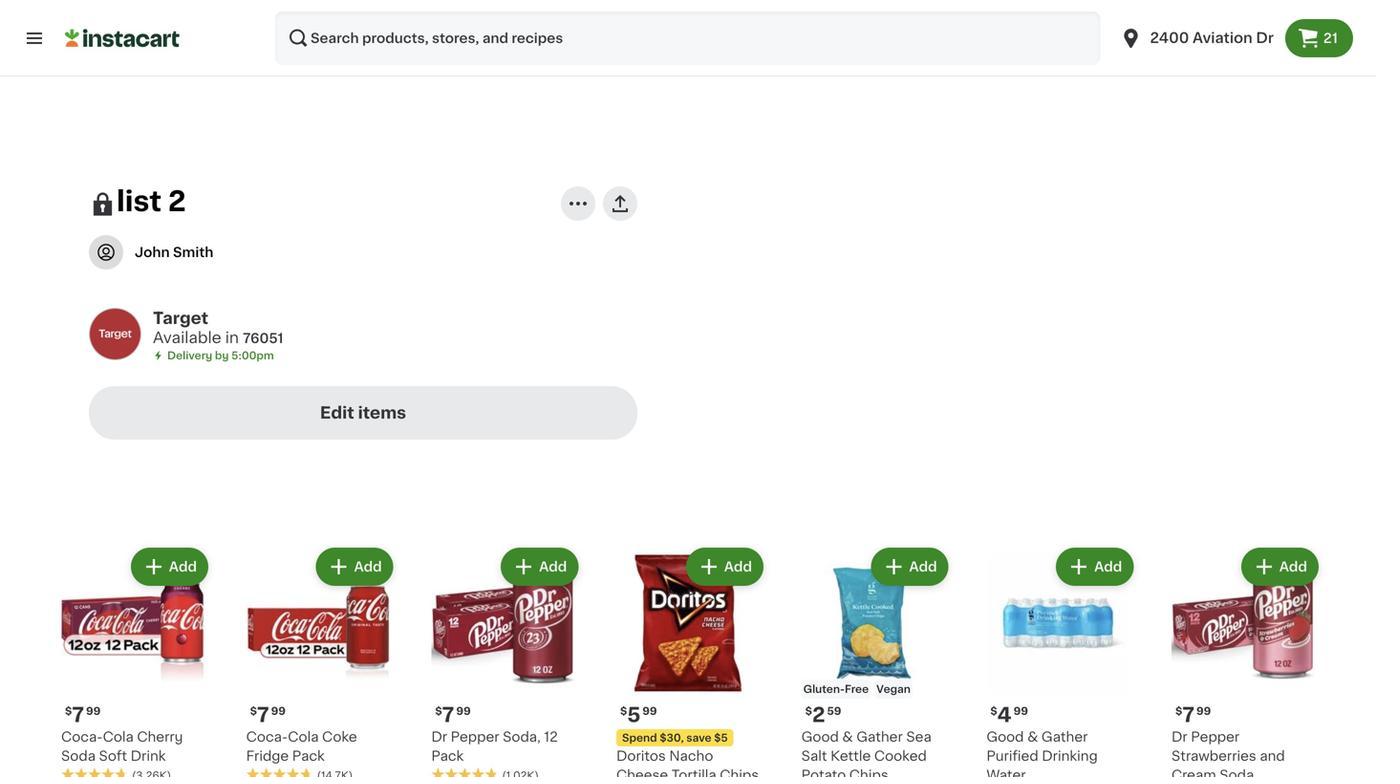 Task type: describe. For each thing, give the bounding box(es) containing it.
drinking
[[1043, 750, 1098, 763]]

2400 aviation dr button
[[1109, 11, 1286, 65]]

coca-cola cherry soda soft drink
[[61, 731, 183, 763]]

99 for dr pepper soda, 12 pack
[[456, 706, 471, 717]]

list 2
[[117, 188, 186, 215]]

good & gather purified drinking water
[[987, 731, 1098, 777]]

cooked
[[875, 750, 927, 763]]

59
[[828, 706, 842, 717]]

$ for coca-cola cherry soda soft drink
[[65, 706, 72, 717]]

add button for coca-cola coke fridge pack
[[318, 550, 392, 584]]

$30,
[[660, 733, 684, 743]]

cola for pack
[[288, 731, 319, 744]]

add for coca-cola coke fridge pack
[[354, 560, 382, 574]]

5:00pm
[[232, 350, 274, 361]]

3 product group from the left
[[424, 544, 583, 777]]

gather for 4
[[1042, 731, 1089, 744]]

add for doritos nacho cheese tortilla chips
[[725, 560, 753, 574]]

spend
[[622, 733, 658, 743]]

cream
[[1172, 769, 1217, 777]]

dr inside 2400 aviation dr popup button
[[1257, 31, 1275, 45]]

99 for spend $30, save $5
[[643, 706, 657, 717]]

$ 7 99 for coca-cola cherry soda soft drink
[[65, 705, 101, 725]]

coke
[[322, 731, 357, 744]]

2 for $
[[813, 705, 826, 725]]

coca-cola coke fridge pack
[[246, 731, 357, 763]]

instacart logo image
[[65, 27, 180, 50]]

add for coca-cola cherry soda soft drink
[[169, 560, 197, 574]]

$ for good & gather sea salt kettle cooked potato chips
[[806, 706, 813, 717]]

dr for dr pepper soda, 12 pack
[[432, 731, 448, 744]]

add button for dr pepper strawberries and cream soda
[[1244, 550, 1318, 584]]

target
[[153, 310, 209, 327]]

$ 2 59
[[806, 705, 842, 725]]

7 for dr pepper soda, 12 pack
[[442, 705, 455, 725]]

list
[[117, 188, 162, 215]]

pepper for pack
[[451, 731, 500, 744]]

add button for dr pepper soda, 12 pack
[[503, 550, 577, 584]]

by
[[215, 350, 229, 361]]

tortilla
[[672, 769, 717, 777]]

spend $30, save $5
[[622, 733, 728, 743]]

& for 4
[[1028, 731, 1039, 744]]

product group containing 5
[[609, 544, 768, 777]]

add for dr pepper strawberries and cream soda
[[1280, 560, 1308, 574]]

in
[[225, 330, 239, 346]]

76051
[[243, 332, 284, 345]]

add button for good & gather sea salt kettle cooked potato chips
[[873, 550, 947, 584]]

4
[[998, 705, 1012, 725]]

$ 7 99 for coca-cola coke fridge pack
[[250, 705, 286, 725]]

soda inside dr pepper strawberries and cream soda
[[1220, 769, 1255, 777]]

add button for doritos nacho cheese tortilla chips
[[688, 550, 762, 584]]

and
[[1261, 750, 1286, 763]]

drink
[[131, 750, 166, 763]]

chips inside doritos nacho cheese tortilla chips
[[720, 769, 759, 777]]

7 for coca-cola cherry soda soft drink
[[72, 705, 84, 725]]

potato
[[802, 769, 846, 777]]

cheese
[[617, 769, 669, 777]]

john
[[135, 246, 170, 259]]

sea
[[907, 731, 932, 744]]

dr for dr pepper strawberries and cream soda
[[1172, 731, 1188, 744]]

$ 7 99 for dr pepper soda, 12 pack
[[435, 705, 471, 725]]

nacho
[[670, 750, 714, 763]]

items
[[358, 405, 406, 421]]

soft
[[99, 750, 127, 763]]

2400 aviation dr
[[1151, 31, 1275, 45]]

add for good & gather purified drinking water
[[1095, 560, 1123, 574]]

cherry
[[137, 731, 183, 744]]

smith
[[173, 246, 214, 259]]

99 for coca-cola coke fridge pack
[[271, 706, 286, 717]]

7 for dr pepper strawberries and cream soda
[[1183, 705, 1195, 725]]

available
[[153, 330, 222, 346]]

good & gather sea salt kettle cooked potato chips
[[802, 731, 932, 777]]

soda,
[[503, 731, 541, 744]]

1 product group from the left
[[54, 544, 212, 777]]

dr pepper strawberries and cream soda
[[1172, 731, 1286, 777]]

21 button
[[1286, 19, 1354, 57]]

2400 aviation dr button
[[1120, 11, 1275, 65]]



Task type: vqa. For each thing, say whether or not it's contained in the screenshot.
Carrot-Ginger Vinaigrette
no



Task type: locate. For each thing, give the bounding box(es) containing it.
1 $ from the left
[[65, 706, 72, 717]]

1 horizontal spatial gather
[[1042, 731, 1089, 744]]

0 horizontal spatial cola
[[103, 731, 134, 744]]

1 horizontal spatial good
[[987, 731, 1025, 744]]

5 product group from the left
[[794, 544, 953, 777]]

edit items button
[[89, 386, 638, 440]]

& up purified
[[1028, 731, 1039, 744]]

pepper inside dr pepper strawberries and cream soda
[[1192, 731, 1240, 744]]

3 $ 7 99 from the left
[[435, 705, 471, 725]]

5 add from the left
[[910, 560, 938, 574]]

7 up fridge
[[257, 705, 269, 725]]

coca- up fridge
[[246, 731, 288, 744]]

99 inside the $ 5 99
[[643, 706, 657, 717]]

gather up drinking
[[1042, 731, 1089, 744]]

6 product group from the left
[[979, 544, 1138, 777]]

4 7 from the left
[[1183, 705, 1195, 725]]

chips
[[720, 769, 759, 777], [850, 769, 889, 777]]

cola
[[103, 731, 134, 744], [288, 731, 319, 744]]

1 vertical spatial 2
[[813, 705, 826, 725]]

cola left 'coke'
[[288, 731, 319, 744]]

$ up the spend
[[621, 706, 628, 717]]

2 horizontal spatial dr
[[1257, 31, 1275, 45]]

gather up "cooked"
[[857, 731, 903, 744]]

doritos
[[617, 750, 666, 763]]

6 $ from the left
[[991, 706, 998, 717]]

4 product group from the left
[[609, 544, 768, 777]]

Search field
[[275, 11, 1101, 65]]

99 right 4
[[1014, 706, 1029, 717]]

7
[[72, 705, 84, 725], [257, 705, 269, 725], [442, 705, 455, 725], [1183, 705, 1195, 725]]

1 7 from the left
[[72, 705, 84, 725]]

$ 7 99 up dr pepper soda, 12 pack
[[435, 705, 471, 725]]

$ inside the $ 5 99
[[621, 706, 628, 717]]

pack inside the coca-cola coke fridge pack
[[292, 750, 325, 763]]

2 product group from the left
[[239, 544, 397, 777]]

soda
[[61, 750, 96, 763], [1220, 769, 1255, 777]]

pepper up the strawberries
[[1192, 731, 1240, 744]]

2 & from the left
[[1028, 731, 1039, 744]]

2 add button from the left
[[318, 550, 392, 584]]

0 horizontal spatial coca-
[[61, 731, 103, 744]]

1 gather from the left
[[857, 731, 903, 744]]

99 for good & gather purified drinking water
[[1014, 706, 1029, 717]]

$ 7 99 up the strawberries
[[1176, 705, 1212, 725]]

john smith
[[135, 246, 214, 259]]

99 up the coca-cola coke fridge pack
[[271, 706, 286, 717]]

0 horizontal spatial good
[[802, 731, 839, 744]]

add button for coca-cola cherry soda soft drink
[[133, 550, 207, 584]]

1 horizontal spatial &
[[1028, 731, 1039, 744]]

1 pepper from the left
[[451, 731, 500, 744]]

$ for dr pepper soda, 12 pack
[[435, 706, 442, 717]]

edit
[[320, 405, 354, 421]]

dr left "soda,"
[[432, 731, 448, 744]]

0 horizontal spatial pepper
[[451, 731, 500, 744]]

1 horizontal spatial dr
[[1172, 731, 1188, 744]]

delivery by 5:00pm
[[167, 350, 274, 361]]

1 horizontal spatial pepper
[[1192, 731, 1240, 744]]

7 up coca-cola cherry soda soft drink
[[72, 705, 84, 725]]

gluten-free vegan
[[804, 684, 911, 695]]

good for 4
[[987, 731, 1025, 744]]

good inside good & gather sea salt kettle cooked potato chips
[[802, 731, 839, 744]]

1 coca- from the left
[[61, 731, 103, 744]]

7 add button from the left
[[1244, 550, 1318, 584]]

1 horizontal spatial pack
[[432, 750, 464, 763]]

0 horizontal spatial chips
[[720, 769, 759, 777]]

doritos nacho cheese tortilla chips
[[617, 750, 759, 777]]

dr
[[1257, 31, 1275, 45], [432, 731, 448, 744], [1172, 731, 1188, 744]]

coca- inside coca-cola cherry soda soft drink
[[61, 731, 103, 744]]

& up kettle
[[843, 731, 854, 744]]

0 vertical spatial soda
[[61, 750, 96, 763]]

0 horizontal spatial 2
[[168, 188, 186, 215]]

vegan
[[877, 684, 911, 695]]

0 horizontal spatial pack
[[292, 750, 325, 763]]

gather
[[857, 731, 903, 744], [1042, 731, 1089, 744]]

3 99 from the left
[[456, 706, 471, 717]]

& for 2
[[843, 731, 854, 744]]

$
[[65, 706, 72, 717], [250, 706, 257, 717], [435, 706, 442, 717], [621, 706, 628, 717], [806, 706, 813, 717], [991, 706, 998, 717], [1176, 706, 1183, 717]]

99 right 5
[[643, 706, 657, 717]]

2 pepper from the left
[[1192, 731, 1240, 744]]

$ inside $ 2 59
[[806, 706, 813, 717]]

soda down the strawberries
[[1220, 769, 1255, 777]]

pack for cola
[[292, 750, 325, 763]]

21
[[1324, 32, 1339, 45]]

coca- inside the coca-cola coke fridge pack
[[246, 731, 288, 744]]

4 $ 7 99 from the left
[[1176, 705, 1212, 725]]

&
[[843, 731, 854, 744], [1028, 731, 1039, 744]]

7 product group from the left
[[1165, 544, 1323, 777]]

6 99 from the left
[[1197, 706, 1212, 717]]

cola up soft
[[103, 731, 134, 744]]

2
[[168, 188, 186, 215], [813, 705, 826, 725]]

1 vertical spatial soda
[[1220, 769, 1255, 777]]

7 add from the left
[[1280, 560, 1308, 574]]

good up purified
[[987, 731, 1025, 744]]

3 7 from the left
[[442, 705, 455, 725]]

dr inside dr pepper soda, 12 pack
[[432, 731, 448, 744]]

1 horizontal spatial coca-
[[246, 731, 288, 744]]

2 chips from the left
[[850, 769, 889, 777]]

1 horizontal spatial 2
[[813, 705, 826, 725]]

4 add button from the left
[[688, 550, 762, 584]]

delivery
[[167, 350, 213, 361]]

5 99 from the left
[[1014, 706, 1029, 717]]

2 left '59'
[[813, 705, 826, 725]]

1 horizontal spatial chips
[[850, 769, 889, 777]]

pepper left "soda,"
[[451, 731, 500, 744]]

2 gather from the left
[[1042, 731, 1089, 744]]

1 pack from the left
[[292, 750, 325, 763]]

$ up coca-cola cherry soda soft drink
[[65, 706, 72, 717]]

1 horizontal spatial cola
[[288, 731, 319, 744]]

$ for coca-cola coke fridge pack
[[250, 706, 257, 717]]

pack inside dr pepper soda, 12 pack
[[432, 750, 464, 763]]

& inside good & gather purified drinking water
[[1028, 731, 1039, 744]]

99 inside $ 4 99
[[1014, 706, 1029, 717]]

99 for dr pepper strawberries and cream soda
[[1197, 706, 1212, 717]]

1 horizontal spatial soda
[[1220, 769, 1255, 777]]

7 for coca-cola coke fridge pack
[[257, 705, 269, 725]]

pepper for cream
[[1192, 731, 1240, 744]]

dr right 'aviation'
[[1257, 31, 1275, 45]]

soda inside coca-cola cherry soda soft drink
[[61, 750, 96, 763]]

add for good & gather sea salt kettle cooked potato chips
[[910, 560, 938, 574]]

chips inside good & gather sea salt kettle cooked potato chips
[[850, 769, 889, 777]]

99
[[86, 706, 101, 717], [271, 706, 286, 717], [456, 706, 471, 717], [643, 706, 657, 717], [1014, 706, 1029, 717], [1197, 706, 1212, 717]]

gather inside good & gather sea salt kettle cooked potato chips
[[857, 731, 903, 744]]

0 horizontal spatial dr
[[432, 731, 448, 744]]

coca- for soda
[[61, 731, 103, 744]]

2 coca- from the left
[[246, 731, 288, 744]]

1 add from the left
[[169, 560, 197, 574]]

$5
[[714, 733, 728, 743]]

cola for soft
[[103, 731, 134, 744]]

coca-
[[61, 731, 103, 744], [246, 731, 288, 744]]

$ left '59'
[[806, 706, 813, 717]]

purified
[[987, 750, 1039, 763]]

edit items
[[320, 405, 406, 421]]

2 $ 7 99 from the left
[[250, 705, 286, 725]]

2 for list
[[168, 188, 186, 215]]

pack for pepper
[[432, 750, 464, 763]]

dr up cream
[[1172, 731, 1188, 744]]

0 horizontal spatial &
[[843, 731, 854, 744]]

chips down $5
[[720, 769, 759, 777]]

4 99 from the left
[[643, 706, 657, 717]]

2 inside product 'group'
[[813, 705, 826, 725]]

dr pepper soda, 12 pack
[[432, 731, 558, 763]]

target available in 76051
[[153, 310, 284, 346]]

cola inside the coca-cola coke fridge pack
[[288, 731, 319, 744]]

add
[[169, 560, 197, 574], [354, 560, 382, 574], [539, 560, 567, 574], [725, 560, 753, 574], [910, 560, 938, 574], [1095, 560, 1123, 574], [1280, 560, 1308, 574]]

2 $ from the left
[[250, 706, 257, 717]]

soda left soft
[[61, 750, 96, 763]]

good for 2
[[802, 731, 839, 744]]

7 $ from the left
[[1176, 706, 1183, 717]]

2 pack from the left
[[432, 750, 464, 763]]

5 add button from the left
[[873, 550, 947, 584]]

pepper
[[451, 731, 500, 744], [1192, 731, 1240, 744]]

cola inside coca-cola cherry soda soft drink
[[103, 731, 134, 744]]

1 cola from the left
[[103, 731, 134, 744]]

$ inside $ 4 99
[[991, 706, 998, 717]]

& inside good & gather sea salt kettle cooked potato chips
[[843, 731, 854, 744]]

$ for spend $30, save $5
[[621, 706, 628, 717]]

99 up dr pepper soda, 12 pack
[[456, 706, 471, 717]]

dr inside dr pepper strawberries and cream soda
[[1172, 731, 1188, 744]]

6 add from the left
[[1095, 560, 1123, 574]]

$ for dr pepper strawberries and cream soda
[[1176, 706, 1183, 717]]

1 chips from the left
[[720, 769, 759, 777]]

gather for 2
[[857, 731, 903, 744]]

1 & from the left
[[843, 731, 854, 744]]

12
[[544, 731, 558, 744]]

add button
[[133, 550, 207, 584], [318, 550, 392, 584], [503, 550, 577, 584], [688, 550, 762, 584], [873, 550, 947, 584], [1059, 550, 1132, 584], [1244, 550, 1318, 584]]

$ 7 99 up coca-cola cherry soda soft drink
[[65, 705, 101, 725]]

3 add from the left
[[539, 560, 567, 574]]

3 add button from the left
[[503, 550, 577, 584]]

5
[[628, 705, 641, 725]]

4 $ from the left
[[621, 706, 628, 717]]

save
[[687, 733, 712, 743]]

pepper inside dr pepper soda, 12 pack
[[451, 731, 500, 744]]

2 right list
[[168, 188, 186, 215]]

$ 7 99 up fridge
[[250, 705, 286, 725]]

4 add from the left
[[725, 560, 753, 574]]

1 good from the left
[[802, 731, 839, 744]]

aviation
[[1193, 31, 1253, 45]]

$ 5 99
[[621, 705, 657, 725]]

$ up purified
[[991, 706, 998, 717]]

add for dr pepper soda, 12 pack
[[539, 560, 567, 574]]

fridge
[[246, 750, 289, 763]]

2 add from the left
[[354, 560, 382, 574]]

2 cola from the left
[[288, 731, 319, 744]]

0 horizontal spatial gather
[[857, 731, 903, 744]]

pack
[[292, 750, 325, 763], [432, 750, 464, 763]]

water
[[987, 769, 1027, 777]]

2 7 from the left
[[257, 705, 269, 725]]

good up salt on the bottom right of the page
[[802, 731, 839, 744]]

product group
[[54, 544, 212, 777], [239, 544, 397, 777], [424, 544, 583, 777], [609, 544, 768, 777], [794, 544, 953, 777], [979, 544, 1138, 777], [1165, 544, 1323, 777]]

7 up the strawberries
[[1183, 705, 1195, 725]]

good
[[802, 731, 839, 744], [987, 731, 1025, 744]]

0 horizontal spatial soda
[[61, 750, 96, 763]]

$ up the strawberries
[[1176, 706, 1183, 717]]

$ 7 99
[[65, 705, 101, 725], [250, 705, 286, 725], [435, 705, 471, 725], [1176, 705, 1212, 725]]

chips down kettle
[[850, 769, 889, 777]]

1 99 from the left
[[86, 706, 101, 717]]

7 up dr pepper soda, 12 pack
[[442, 705, 455, 725]]

gluten-
[[804, 684, 845, 695]]

6 add button from the left
[[1059, 550, 1132, 584]]

2 99 from the left
[[271, 706, 286, 717]]

2 good from the left
[[987, 731, 1025, 744]]

$ up dr pepper soda, 12 pack
[[435, 706, 442, 717]]

99 up coca-cola cherry soda soft drink
[[86, 706, 101, 717]]

free
[[845, 684, 869, 695]]

$ up fridge
[[250, 706, 257, 717]]

product group containing 2
[[794, 544, 953, 777]]

0 vertical spatial 2
[[168, 188, 186, 215]]

1 add button from the left
[[133, 550, 207, 584]]

99 up the strawberries
[[1197, 706, 1212, 717]]

strawberries
[[1172, 750, 1257, 763]]

coca- for fridge
[[246, 731, 288, 744]]

gather inside good & gather purified drinking water
[[1042, 731, 1089, 744]]

99 for coca-cola cherry soda soft drink
[[86, 706, 101, 717]]

2400
[[1151, 31, 1190, 45]]

$ for good & gather purified drinking water
[[991, 706, 998, 717]]

$ 7 99 for dr pepper strawberries and cream soda
[[1176, 705, 1212, 725]]

good inside good & gather purified drinking water
[[987, 731, 1025, 744]]

salt
[[802, 750, 828, 763]]

product group containing 4
[[979, 544, 1138, 777]]

1 $ 7 99 from the left
[[65, 705, 101, 725]]

5 $ from the left
[[806, 706, 813, 717]]

kettle
[[831, 750, 871, 763]]

coca- up soft
[[61, 731, 103, 744]]

add button for good & gather purified drinking water
[[1059, 550, 1132, 584]]

None search field
[[275, 11, 1101, 65]]

target image
[[89, 308, 142, 360]]

$ 4 99
[[991, 705, 1029, 725]]

3 $ from the left
[[435, 706, 442, 717]]



